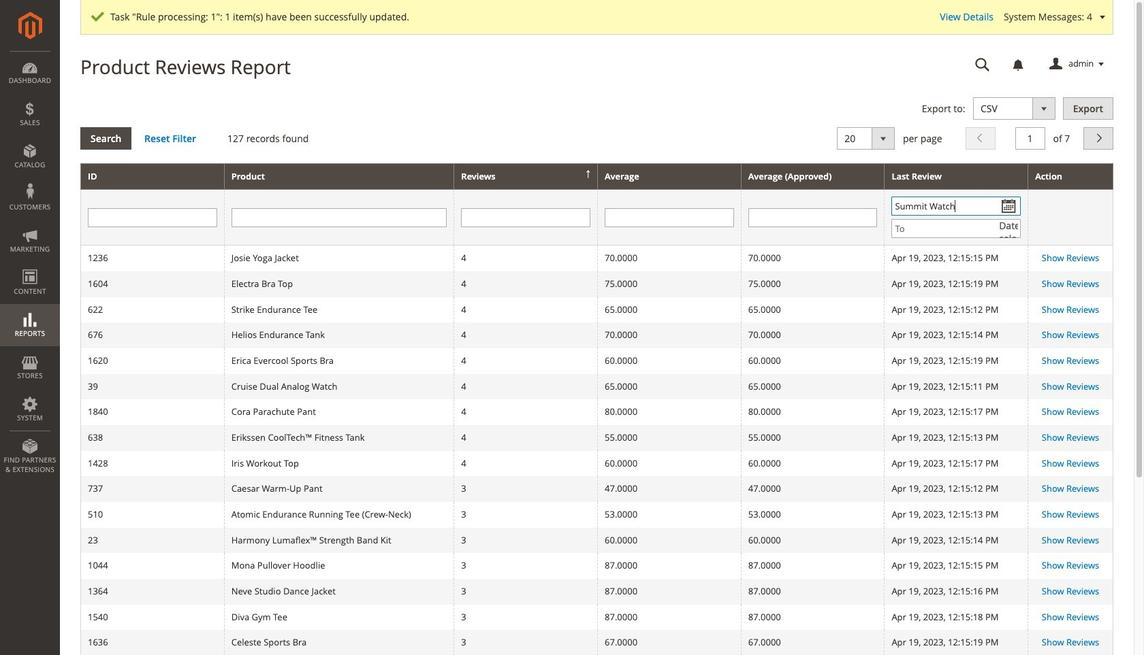 Task type: locate. For each thing, give the bounding box(es) containing it.
None text field
[[966, 52, 1000, 76], [1015, 127, 1045, 150], [88, 208, 217, 227], [605, 208, 734, 227], [748, 208, 878, 227], [966, 52, 1000, 76], [1015, 127, 1045, 150], [88, 208, 217, 227], [605, 208, 734, 227], [748, 208, 878, 227]]

None text field
[[231, 208, 447, 227], [461, 208, 591, 227], [231, 208, 447, 227], [461, 208, 591, 227]]

menu bar
[[0, 51, 60, 482]]

magento admin panel image
[[18, 12, 42, 40]]



Task type: describe. For each thing, give the bounding box(es) containing it.
From text field
[[892, 197, 1021, 216]]

To text field
[[892, 220, 1021, 239]]



Task type: vqa. For each thing, say whether or not it's contained in the screenshot.
TAB LIST on the bottom of the page
no



